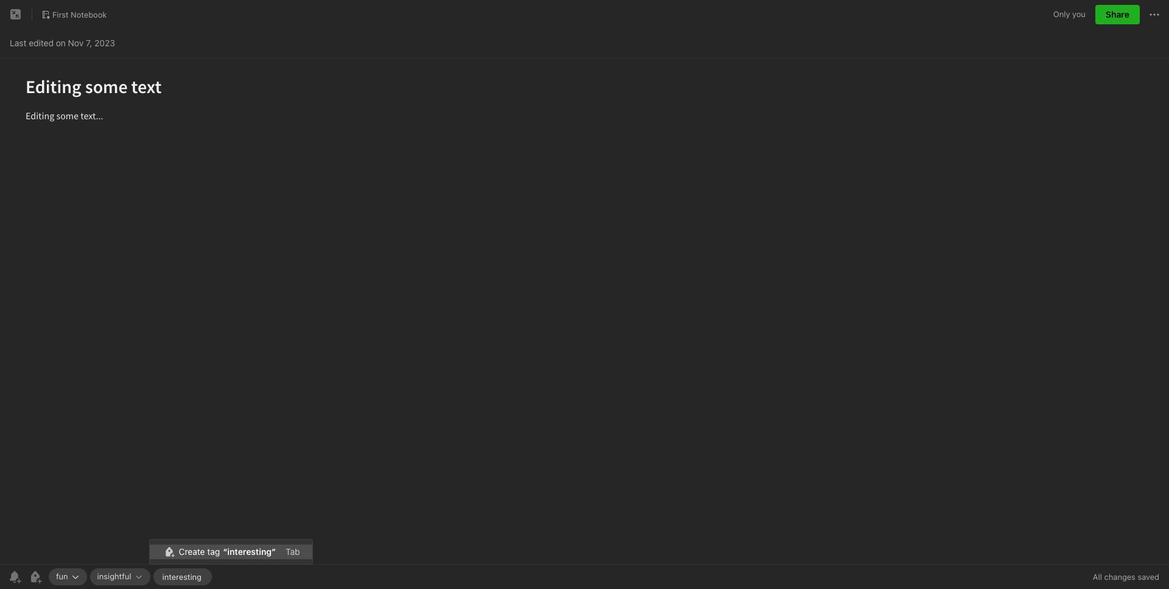 Task type: locate. For each thing, give the bounding box(es) containing it.
on
[[56, 37, 66, 48]]

changes
[[1105, 573, 1136, 582]]

Note Editor text field
[[0, 58, 1170, 565]]

Add tag field
[[161, 572, 204, 583]]

last edited on nov 7, 2023
[[10, 37, 115, 48]]

all changes saved
[[1094, 573, 1160, 582]]

note window element
[[0, 0, 1170, 590]]

fun
[[56, 572, 68, 582]]

share button
[[1096, 5, 1141, 24]]

create tag
[[179, 547, 220, 558]]

insightful Tag actions field
[[131, 573, 143, 582]]

only
[[1054, 9, 1071, 19]]

tag
[[207, 547, 220, 558]]

fun Tag actions field
[[68, 573, 80, 582]]

saved
[[1138, 573, 1160, 582]]



Task type: vqa. For each thing, say whether or not it's contained in the screenshot.
group
no



Task type: describe. For each thing, give the bounding box(es) containing it.
add a reminder image
[[7, 570, 22, 585]]

collapse note image
[[9, 7, 23, 22]]

first
[[52, 10, 69, 19]]

all
[[1094, 573, 1103, 582]]

edited
[[29, 37, 54, 48]]

insightful button
[[90, 569, 150, 586]]

last
[[10, 37, 26, 48]]

add tag image
[[28, 570, 43, 585]]

create
[[179, 547, 205, 558]]

interesting
[[227, 547, 272, 558]]

7,
[[86, 37, 92, 48]]

only you
[[1054, 9, 1086, 19]]

fun button
[[49, 569, 87, 586]]

you
[[1073, 9, 1086, 19]]

insightful
[[97, 572, 131, 582]]

2023
[[94, 37, 115, 48]]

share
[[1106, 9, 1130, 19]]

more actions image
[[1148, 7, 1163, 22]]

tab
[[286, 547, 300, 558]]

nov
[[68, 37, 84, 48]]

first notebook button
[[37, 6, 111, 23]]

More actions field
[[1148, 5, 1163, 24]]

first notebook
[[52, 10, 107, 19]]

notebook
[[71, 10, 107, 19]]



